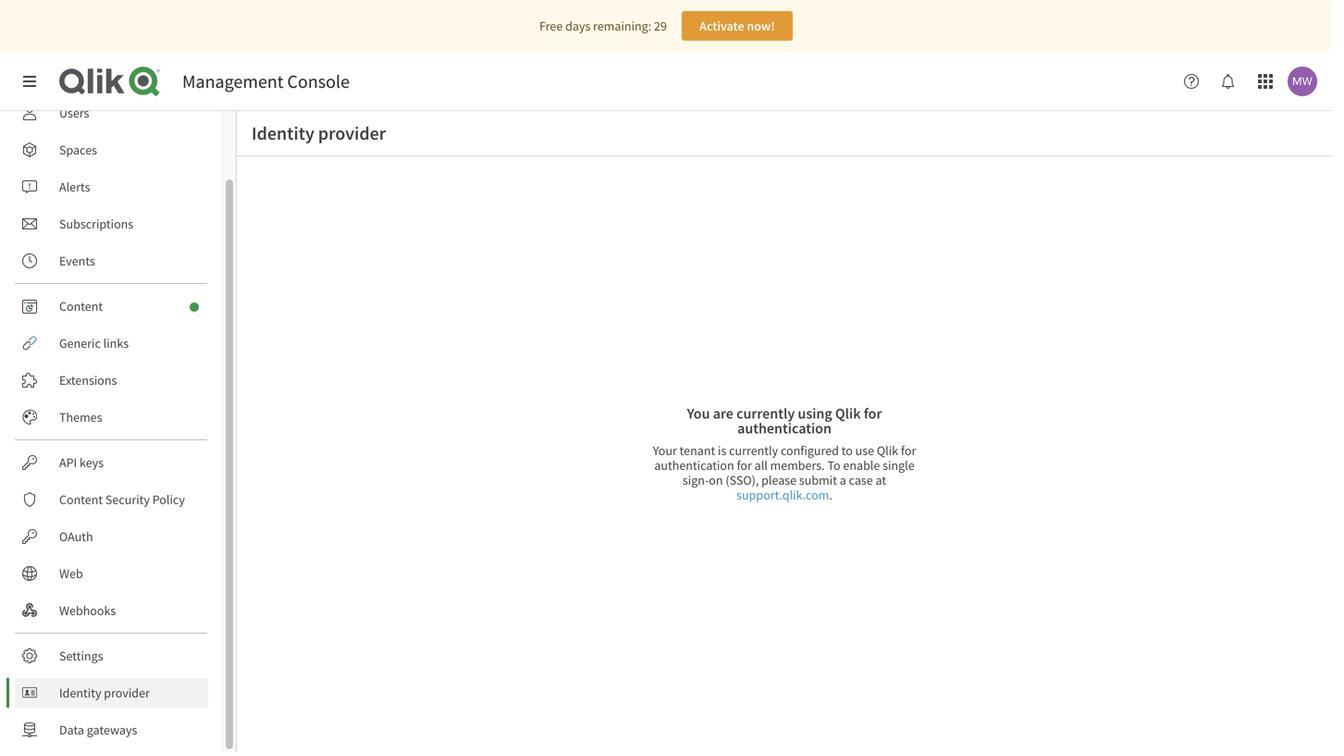 Task type: vqa. For each thing, say whether or not it's contained in the screenshot.
Activate now! link
yes



Task type: describe. For each thing, give the bounding box(es) containing it.
you
[[687, 404, 710, 423]]

to
[[842, 442, 853, 459]]

members.
[[770, 457, 825, 474]]

spaces link
[[15, 135, 208, 165]]

management console
[[182, 70, 350, 93]]

generic links
[[59, 335, 129, 352]]

1 horizontal spatial for
[[864, 404, 882, 423]]

identity provider link
[[15, 678, 208, 708]]

subscriptions link
[[15, 209, 208, 239]]

days
[[565, 18, 591, 34]]

support.qlik.com
[[737, 487, 829, 503]]

users
[[59, 105, 89, 121]]

use
[[855, 442, 874, 459]]

oauth
[[59, 528, 93, 545]]

console
[[287, 70, 350, 93]]

settings link
[[15, 641, 208, 671]]

now!
[[747, 18, 775, 34]]

themes link
[[15, 402, 208, 432]]

.
[[829, 487, 832, 503]]

data gateways
[[59, 722, 137, 738]]

alerts link
[[15, 172, 208, 202]]

activate now! link
[[682, 11, 793, 41]]

single
[[883, 457, 915, 474]]

subscriptions
[[59, 216, 133, 232]]

a
[[840, 472, 846, 488]]

remaining:
[[593, 18, 652, 34]]

events
[[59, 253, 95, 269]]

activate now!
[[700, 18, 775, 34]]

0 vertical spatial authentication
[[737, 419, 832, 438]]

api keys
[[59, 454, 104, 471]]

identity provider inside navigation pane element
[[59, 685, 150, 701]]

are
[[713, 404, 734, 423]]

2 horizontal spatial for
[[901, 442, 916, 459]]

content for content security policy
[[59, 491, 103, 508]]

webhooks link
[[15, 596, 208, 625]]

extensions link
[[15, 365, 208, 395]]

provider inside navigation pane element
[[104, 685, 150, 701]]

content link
[[15, 291, 208, 321]]

identity inside navigation pane element
[[59, 685, 101, 701]]

1 horizontal spatial identity
[[252, 122, 314, 145]]

links
[[103, 335, 129, 352]]

using
[[798, 404, 832, 423]]

0 horizontal spatial qlik
[[835, 404, 861, 423]]

api keys link
[[15, 448, 208, 477]]

tenant
[[680, 442, 715, 459]]

all
[[755, 457, 768, 474]]

1 horizontal spatial identity provider
[[252, 122, 386, 145]]

1 vertical spatial authentication
[[654, 457, 734, 474]]

free days remaining: 29
[[539, 18, 667, 34]]

configured
[[781, 442, 839, 459]]

management
[[182, 70, 284, 93]]

you are currently using qlik for authentication your tenant is currently configured to use qlik for authentication for all members. to enable single sign-on (sso), please submit a case at support.qlik.com .
[[653, 404, 916, 503]]

1 vertical spatial currently
[[729, 442, 778, 459]]



Task type: locate. For each thing, give the bounding box(es) containing it.
0 horizontal spatial identity
[[59, 685, 101, 701]]

webhooks
[[59, 602, 116, 619]]

identity provider up data gateways
[[59, 685, 150, 701]]

0 vertical spatial identity provider
[[252, 122, 386, 145]]

1 vertical spatial identity
[[59, 685, 101, 701]]

to
[[827, 457, 841, 474]]

identity
[[252, 122, 314, 145], [59, 685, 101, 701]]

for right 'use'
[[901, 442, 916, 459]]

qlik right using
[[835, 404, 861, 423]]

settings
[[59, 648, 103, 664]]

1 vertical spatial content
[[59, 491, 103, 508]]

authentication
[[737, 419, 832, 438], [654, 457, 734, 474]]

currently right the are
[[736, 404, 795, 423]]

navigation pane element
[[0, 45, 222, 752]]

web link
[[15, 559, 208, 588]]

your
[[653, 442, 677, 459]]

content
[[59, 298, 103, 315], [59, 491, 103, 508]]

please
[[762, 472, 797, 488]]

web
[[59, 565, 83, 582]]

1 vertical spatial provider
[[104, 685, 150, 701]]

free
[[539, 18, 563, 34]]

generic
[[59, 335, 101, 352]]

sign-
[[683, 472, 709, 488]]

data
[[59, 722, 84, 738]]

identity down the settings
[[59, 685, 101, 701]]

for up 'use'
[[864, 404, 882, 423]]

enable
[[843, 457, 880, 474]]

policy
[[152, 491, 185, 508]]

0 vertical spatial identity
[[252, 122, 314, 145]]

0 horizontal spatial provider
[[104, 685, 150, 701]]

spaces
[[59, 142, 97, 158]]

content down api keys
[[59, 491, 103, 508]]

submit
[[799, 472, 837, 488]]

oauth link
[[15, 522, 208, 551]]

is
[[718, 442, 727, 459]]

themes
[[59, 409, 102, 426]]

security
[[105, 491, 150, 508]]

case
[[849, 472, 873, 488]]

1 horizontal spatial provider
[[318, 122, 386, 145]]

qlik
[[835, 404, 861, 423], [877, 442, 898, 459]]

provider
[[318, 122, 386, 145], [104, 685, 150, 701]]

qlik right 'use'
[[877, 442, 898, 459]]

currently
[[736, 404, 795, 423], [729, 442, 778, 459]]

0 horizontal spatial identity provider
[[59, 685, 150, 701]]

identity provider down console
[[252, 122, 386, 145]]

0 horizontal spatial authentication
[[654, 457, 734, 474]]

new connector image
[[190, 303, 199, 312]]

on
[[709, 472, 723, 488]]

keys
[[80, 454, 104, 471]]

generic links link
[[15, 328, 208, 358]]

1 horizontal spatial authentication
[[737, 419, 832, 438]]

29
[[654, 18, 667, 34]]

provider down console
[[318, 122, 386, 145]]

support.qlik.com link
[[737, 487, 829, 503]]

1 content from the top
[[59, 298, 103, 315]]

for left all
[[737, 457, 752, 474]]

0 vertical spatial provider
[[318, 122, 386, 145]]

provider up gateways
[[104, 685, 150, 701]]

management console element
[[182, 70, 350, 93]]

content up the generic
[[59, 298, 103, 315]]

0 vertical spatial currently
[[736, 404, 795, 423]]

api
[[59, 454, 77, 471]]

gateways
[[87, 722, 137, 738]]

content security policy
[[59, 491, 185, 508]]

identity down management console
[[252, 122, 314, 145]]

2 content from the top
[[59, 491, 103, 508]]

data gateways link
[[15, 715, 208, 745]]

content security policy link
[[15, 485, 208, 514]]

alerts
[[59, 179, 90, 195]]

for
[[864, 404, 882, 423], [901, 442, 916, 459], [737, 457, 752, 474]]

activate
[[700, 18, 744, 34]]

0 vertical spatial qlik
[[835, 404, 861, 423]]

1 vertical spatial qlik
[[877, 442, 898, 459]]

identity provider
[[252, 122, 386, 145], [59, 685, 150, 701]]

users link
[[15, 98, 208, 128]]

close sidebar menu image
[[22, 74, 37, 89]]

0 vertical spatial content
[[59, 298, 103, 315]]

at
[[876, 472, 886, 488]]

(sso),
[[726, 472, 759, 488]]

extensions
[[59, 372, 117, 389]]

currently right is
[[729, 442, 778, 459]]

events link
[[15, 246, 208, 276]]

1 horizontal spatial qlik
[[877, 442, 898, 459]]

maria williams image
[[1288, 67, 1317, 96]]

1 vertical spatial identity provider
[[59, 685, 150, 701]]

content for content
[[59, 298, 103, 315]]

0 horizontal spatial for
[[737, 457, 752, 474]]



